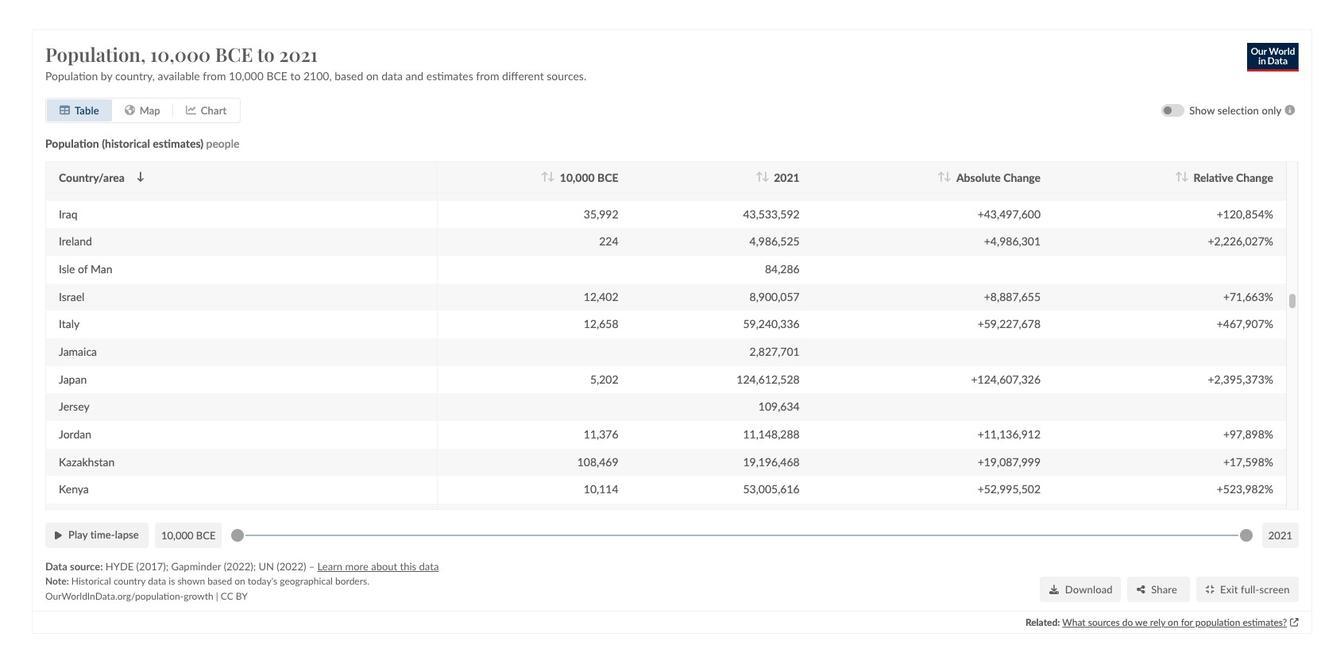 Task type: describe. For each thing, give the bounding box(es) containing it.
play
[[68, 529, 88, 541]]

(2017);
[[136, 560, 169, 573]]

2 from from the left
[[476, 69, 500, 82]]

11,148,288
[[744, 427, 800, 441]]

kazakhstan
[[59, 455, 115, 468]]

+97,898%
[[1224, 427, 1274, 441]]

country
[[114, 576, 146, 587]]

arrow down long image for absolute change
[[944, 172, 952, 182]]

for
[[1182, 616, 1194, 628]]

selection
[[1218, 104, 1260, 116]]

1 horizontal spatial to
[[290, 69, 301, 82]]

+467,907%
[[1218, 317, 1274, 331]]

&
[[357, 41, 366, 56]]

only
[[1263, 104, 1282, 116]]

+124,607,326
[[972, 372, 1041, 386]]

arrow down long image for relative change
[[1182, 172, 1189, 182]]

bce up the gapminder
[[196, 529, 216, 542]]

do
[[1123, 616, 1134, 628]]

download
[[1066, 583, 1113, 596]]

people
[[206, 136, 240, 150]]

11,376
[[584, 427, 619, 441]]

population
[[1196, 616, 1241, 628]]

4,986,525
[[750, 235, 800, 248]]

+8,887,655
[[985, 290, 1041, 303]]

35,992
[[584, 207, 619, 221]]

isle of man
[[59, 262, 113, 276]]

jersey
[[59, 400, 90, 413]]

10,000 up the gapminder
[[161, 529, 194, 542]]

this
[[400, 560, 417, 573]]

cc
[[221, 590, 233, 602]]

sources
[[1089, 616, 1120, 628]]

based inside population, 10,000 bce to 2021 population by country, available from 10,000 bce to 2100, based on data and estimates from different sources.
[[335, 69, 363, 82]]

absolute change
[[957, 170, 1041, 184]]

writing
[[369, 41, 411, 56]]

data source: hyde (2017); gapminder (2022); un (2022) – learn more about this data
[[45, 560, 439, 573]]

estimates
[[427, 69, 474, 82]]

borders.
[[335, 576, 370, 587]]

20,971
[[584, 152, 619, 165]]

+71,663%
[[1224, 290, 1274, 303]]

data inside population, 10,000 bce to 2021 population by country, available from 10,000 bce to 2100, based on data and estimates from different sources.
[[382, 69, 403, 82]]

change for relative change
[[1237, 170, 1274, 184]]

research & writing link
[[304, 41, 411, 56]]

19,196,468
[[744, 455, 800, 468]]

0 horizontal spatial based
[[208, 576, 232, 587]]

full-
[[1241, 583, 1260, 596]]

109,634
[[759, 400, 800, 413]]

source:
[[70, 560, 103, 573]]

up right from square image
[[1291, 618, 1300, 627]]

+230,664%
[[1218, 179, 1274, 193]]

59,240,336
[[744, 317, 800, 331]]

download image
[[1050, 585, 1059, 594]]

population,
[[45, 41, 146, 67]]

play time-lapse
[[68, 529, 139, 541]]

compress image
[[1206, 585, 1215, 594]]

is
[[169, 576, 175, 587]]

map
[[140, 104, 160, 116]]

+17,598%
[[1224, 455, 1274, 468]]

ourworldindata.org/population-
[[45, 590, 184, 602]]

1 horizontal spatial data
[[239, 41, 265, 56]]

bce down 20,971
[[598, 170, 619, 184]]

+11,136,912
[[978, 427, 1041, 441]]

ourworldindata.org/population-growth | cc by
[[45, 590, 248, 602]]

1 vertical spatial 10,000 bce
[[161, 529, 216, 542]]

change for absolute change
[[1004, 170, 1041, 184]]

learn
[[318, 560, 343, 573]]

explore the data
[[172, 41, 265, 56]]

0 horizontal spatial to
[[257, 41, 275, 67]]

bce right explore
[[215, 41, 253, 67]]

2 vertical spatial 2021
[[1269, 529, 1293, 542]]

|
[[216, 590, 218, 602]]

table
[[75, 104, 99, 116]]

2 vertical spatial data
[[148, 576, 166, 587]]

play image
[[55, 531, 62, 540]]

arrow up long image for absolute
[[938, 172, 946, 182]]

273,753,184
[[737, 152, 800, 165]]

historical
[[71, 576, 111, 587]]

2 population from the top
[[45, 136, 99, 150]]

available
[[158, 69, 200, 82]]

arrow down long image for 2021
[[762, 172, 770, 182]]

kiribati
[[59, 510, 94, 524]]

2 arrow down long image from the left
[[548, 172, 555, 182]]

1 vertical spatial 2021
[[774, 170, 800, 184]]

estimates?
[[1243, 616, 1288, 628]]

population inside population, 10,000 bce to 2021 population by country, available from 10,000 bce to 2100, based on data and estimates from different sources.
[[45, 69, 98, 82]]

iran
[[59, 179, 78, 193]]

learn more about this data link
[[318, 560, 439, 573]]

0 horizontal spatial on
[[235, 576, 245, 587]]

population (historical estimates) people
[[45, 136, 240, 150]]

man
[[91, 262, 113, 276]]

10,000 down the
[[229, 69, 264, 82]]

rely
[[1151, 616, 1166, 628]]

kenya
[[59, 482, 89, 496]]

isle
[[59, 262, 75, 276]]

download button
[[1040, 577, 1121, 602]]

+120,854%
[[1218, 207, 1274, 221]]

5,202
[[590, 372, 619, 386]]

chart line image
[[186, 105, 196, 115]]

124,612,528
[[737, 372, 800, 386]]

share button
[[1128, 577, 1190, 602]]

circle info image
[[1282, 105, 1300, 115]]

8,900,057
[[750, 290, 800, 303]]



Task type: locate. For each thing, give the bounding box(es) containing it.
+4,986,301
[[985, 235, 1041, 248]]

based down research & writing
[[335, 69, 363, 82]]

arrow up long image for relative
[[1176, 172, 1183, 182]]

israel
[[59, 290, 85, 303]]

3 arrow up long image from the left
[[1176, 172, 1183, 182]]

0 vertical spatial population
[[45, 69, 98, 82]]

from
[[203, 69, 226, 82], [476, 69, 500, 82]]

1 horizontal spatial data
[[382, 69, 403, 82]]

arrow up long image left 38,101
[[542, 172, 549, 182]]

on up by
[[235, 576, 245, 587]]

1 horizontal spatial change
[[1237, 170, 1274, 184]]

(historical
[[102, 136, 150, 150]]

what
[[1063, 616, 1086, 628]]

about
[[371, 560, 398, 573]]

population down population,
[[45, 69, 98, 82]]

+2,226,027%
[[1209, 235, 1274, 248]]

chart link
[[173, 99, 240, 121]]

2021 up 2100,
[[279, 41, 318, 67]]

data up note:
[[45, 560, 67, 573]]

0 vertical spatial 10,000 bce
[[560, 170, 619, 184]]

2 horizontal spatial 2021
[[1269, 529, 1293, 542]]

from down explore the data
[[203, 69, 226, 82]]

data right the
[[239, 41, 265, 56]]

1 from from the left
[[203, 69, 226, 82]]

0 horizontal spatial 2021
[[279, 41, 318, 67]]

exit full-screen button
[[1197, 577, 1300, 602]]

explore the data link
[[172, 41, 265, 56]]

on left 'for'
[[1169, 616, 1179, 628]]

lapse
[[115, 529, 139, 541]]

to right the
[[257, 41, 275, 67]]

country,
[[115, 69, 155, 82]]

hyde
[[106, 560, 134, 573]]

geographical
[[280, 576, 333, 587]]

data left the is
[[148, 576, 166, 587]]

screen
[[1260, 583, 1291, 596]]

10,000
[[150, 41, 211, 67], [229, 69, 264, 82], [560, 170, 595, 184], [161, 529, 194, 542]]

share nodes image
[[1137, 585, 1146, 594]]

1 horizontal spatial 2021
[[774, 170, 800, 184]]

show
[[1190, 104, 1216, 116]]

what sources do we rely on for population estimates? link
[[1063, 616, 1288, 629]]

1 arrow up long image from the left
[[542, 172, 549, 182]]

2 horizontal spatial data
[[419, 560, 439, 573]]

1 vertical spatial data
[[419, 560, 439, 573]]

sources.
[[547, 69, 587, 82]]

+2,395,373%
[[1209, 372, 1274, 386]]

arrow up long image
[[756, 172, 763, 182]]

1 vertical spatial population
[[45, 136, 99, 150]]

ourworldindata.org/population-growth link
[[45, 590, 214, 602]]

on inside population, 10,000 bce to 2021 population by country, available from 10,000 bce to 2100, based on data and estimates from different sources.
[[366, 69, 379, 82]]

+52,995,502
[[978, 482, 1041, 496]]

1 horizontal spatial 10,000 bce
[[560, 170, 619, 184]]

0 horizontal spatial from
[[203, 69, 226, 82]]

data left and
[[382, 69, 403, 82]]

bce
[[215, 41, 253, 67], [267, 69, 288, 82], [598, 170, 619, 184], [196, 529, 216, 542]]

relative
[[1194, 170, 1234, 184]]

map link
[[112, 99, 173, 121]]

2 change from the left
[[1237, 170, 1274, 184]]

3 arrow down long image from the left
[[1182, 172, 1189, 182]]

0 horizontal spatial 10,000 bce
[[161, 529, 216, 542]]

1 vertical spatial based
[[208, 576, 232, 587]]

53,005,616
[[744, 482, 800, 496]]

10,000 bce down 20,971
[[560, 170, 619, 184]]

1 arrow down long image from the left
[[137, 172, 144, 182]]

0 vertical spatial data
[[239, 41, 265, 56]]

2021 inside population, 10,000 bce to 2021 population by country, available from 10,000 bce to 2100, based on data and estimates from different sources.
[[279, 41, 318, 67]]

0 vertical spatial 2021
[[279, 41, 318, 67]]

arrow down long image left absolute
[[944, 172, 952, 182]]

arrow up long image left the relative
[[1176, 172, 1183, 182]]

1 population from the top
[[45, 69, 98, 82]]

arrow down long image left the relative
[[1182, 172, 1189, 182]]

1 horizontal spatial based
[[335, 69, 363, 82]]

(2022)
[[277, 560, 306, 573]]

0 horizontal spatial data
[[45, 560, 67, 573]]

from left different
[[476, 69, 500, 82]]

2 vertical spatial on
[[1169, 616, 1179, 628]]

arrow down long image down 273,753,184 at the right of the page
[[762, 172, 770, 182]]

note:
[[45, 576, 69, 587]]

share
[[1152, 583, 1178, 596]]

2021 up screen
[[1269, 529, 1293, 542]]

2100,
[[304, 69, 332, 82]]

population down table icon
[[45, 136, 99, 150]]

gapminder
[[171, 560, 221, 573]]

exit
[[1221, 583, 1239, 596]]

1 horizontal spatial arrow down long image
[[548, 172, 555, 182]]

10,000 bce up the gapminder
[[161, 529, 216, 542]]

country/area
[[59, 170, 125, 184]]

224
[[599, 235, 619, 248]]

1 horizontal spatial arrow up long image
[[938, 172, 946, 182]]

1 horizontal spatial from
[[476, 69, 500, 82]]

to left 2100,
[[290, 69, 301, 82]]

related:
[[1026, 616, 1061, 628]]

0 horizontal spatial arrow down long image
[[137, 172, 144, 182]]

based
[[335, 69, 363, 82], [208, 576, 232, 587]]

and
[[406, 69, 424, 82]]

0 vertical spatial data
[[382, 69, 403, 82]]

arrow up long image left absolute
[[938, 172, 946, 182]]

table image
[[60, 105, 70, 115]]

0 horizontal spatial arrow up long image
[[542, 172, 549, 182]]

0 vertical spatial to
[[257, 41, 275, 67]]

2 horizontal spatial arrow up long image
[[1176, 172, 1183, 182]]

change down +1,305,289%
[[1237, 170, 1274, 184]]

0 vertical spatial based
[[335, 69, 363, 82]]

growth
[[184, 590, 214, 602]]

+19,087,999
[[978, 455, 1041, 468]]

absolute
[[957, 170, 1001, 184]]

0 horizontal spatial data
[[148, 576, 166, 587]]

2 arrow up long image from the left
[[938, 172, 946, 182]]

2 horizontal spatial arrow down long image
[[1182, 172, 1189, 182]]

+59,227,678
[[978, 317, 1041, 331]]

108,469
[[578, 455, 619, 468]]

explore
[[172, 41, 214, 56]]

earth americas image
[[125, 105, 135, 115]]

change down +273,732,213
[[1004, 170, 1041, 184]]

arrow up long image for 10,000
[[542, 172, 549, 182]]

by
[[101, 69, 112, 82]]

1 horizontal spatial arrow down long image
[[944, 172, 952, 182]]

chart
[[201, 104, 227, 116]]

10,000 down 20,971
[[560, 170, 595, 184]]

jordan
[[59, 427, 91, 441]]

by
[[236, 590, 248, 602]]

to
[[257, 41, 275, 67], [290, 69, 301, 82]]

data right this
[[419, 560, 439, 573]]

table link
[[47, 99, 112, 121]]

on down research & writing
[[366, 69, 379, 82]]

+43,497,600
[[978, 207, 1041, 221]]

estimates)
[[153, 136, 204, 150]]

2021 down 273,753,184 at the right of the page
[[774, 170, 800, 184]]

1 horizontal spatial on
[[366, 69, 379, 82]]

research & writing
[[304, 41, 411, 56]]

ireland
[[59, 235, 92, 248]]

2 arrow down long image from the left
[[944, 172, 952, 182]]

+87,885,331
[[978, 179, 1041, 193]]

bce left 2100,
[[267, 69, 288, 82]]

10,000 up "available"
[[150, 41, 211, 67]]

(2022);
[[224, 560, 256, 573]]

iraq
[[59, 207, 78, 221]]

population, 10,000 bce to 2021 population by country, available from 10,000 bce to 2100, based on data and estimates from different sources.
[[45, 41, 587, 82]]

arrow down long image left 38,101
[[548, 172, 555, 182]]

12,402
[[584, 290, 619, 303]]

43,533,592
[[744, 207, 800, 221]]

0 vertical spatial on
[[366, 69, 379, 82]]

jamaica
[[59, 345, 97, 358]]

arrow down long image
[[137, 172, 144, 182], [548, 172, 555, 182]]

arrow down long image down population (historical estimates) people
[[137, 172, 144, 182]]

0 horizontal spatial arrow down long image
[[762, 172, 770, 182]]

1 change from the left
[[1004, 170, 1041, 184]]

2,827,701
[[750, 345, 800, 358]]

1 arrow down long image from the left
[[762, 172, 770, 182]]

1 vertical spatial data
[[45, 560, 67, 573]]

1 vertical spatial on
[[235, 576, 245, 587]]

0 horizontal spatial change
[[1004, 170, 1041, 184]]

1 vertical spatial to
[[290, 69, 301, 82]]

arrow down long image
[[762, 172, 770, 182], [944, 172, 952, 182], [1182, 172, 1189, 182]]

show selection only
[[1190, 104, 1282, 116]]

relative change
[[1194, 170, 1274, 184]]

arrow up long image
[[542, 172, 549, 182], [938, 172, 946, 182], [1176, 172, 1183, 182]]

we
[[1136, 616, 1148, 628]]

+273,732,213
[[972, 152, 1041, 165]]

2 horizontal spatial on
[[1169, 616, 1179, 628]]

shown
[[178, 576, 205, 587]]

data
[[382, 69, 403, 82], [419, 560, 439, 573], [148, 576, 166, 587]]

population
[[45, 69, 98, 82], [45, 136, 99, 150]]

based up |
[[208, 576, 232, 587]]



Task type: vqa. For each thing, say whether or not it's contained in the screenshot.


